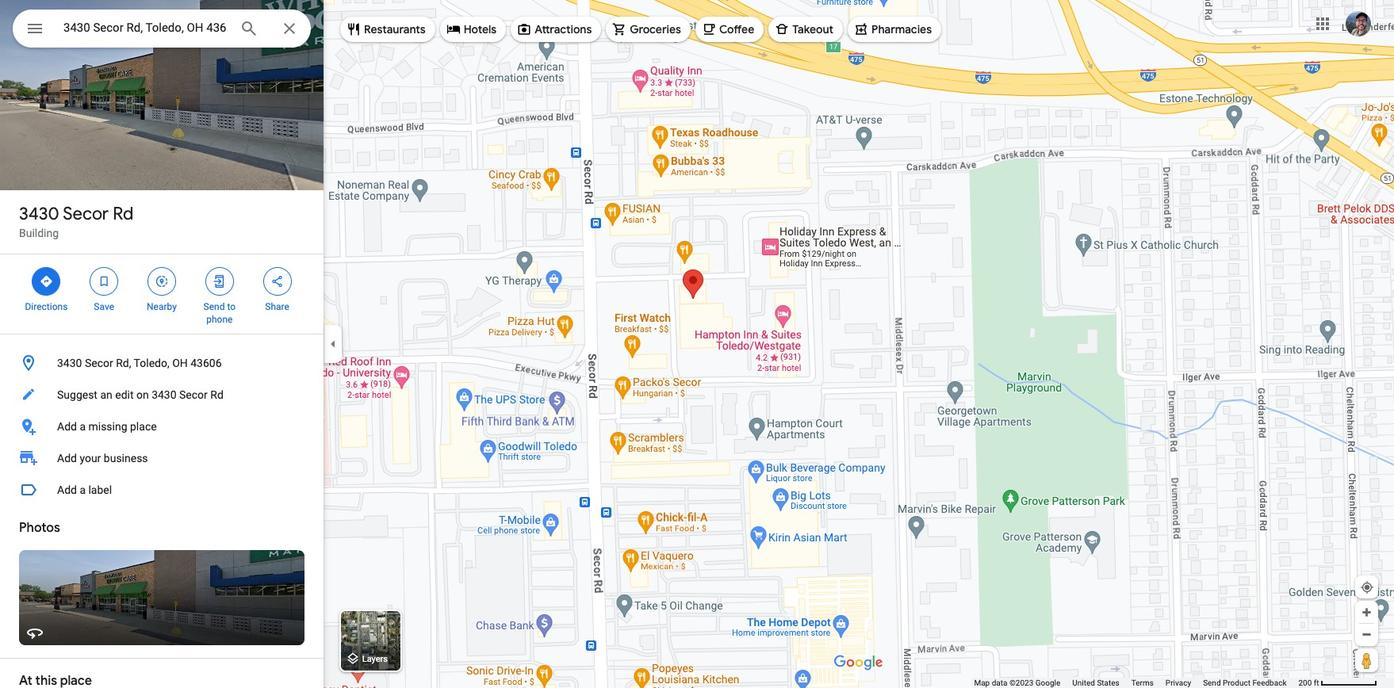 Task type: locate. For each thing, give the bounding box(es) containing it.
rd inside 3430 secor rd building
[[113, 203, 133, 225]]

product
[[1223, 679, 1251, 688]]

0 vertical spatial 3430
[[19, 203, 59, 225]]


[[39, 273, 53, 290]]

3430 inside button
[[57, 357, 82, 370]]

send inside button
[[1203, 679, 1221, 688]]

1 add from the top
[[57, 420, 77, 433]]

2 vertical spatial 3430
[[152, 389, 177, 401]]

toledo,
[[134, 357, 169, 370]]

zoom in image
[[1361, 607, 1373, 619]]

secor down 43606
[[179, 389, 208, 401]]

1 vertical spatial secor
[[85, 357, 113, 370]]

add a missing place button
[[0, 411, 324, 443]]

3430 secor rd, toledo, oh 43606 button
[[0, 347, 324, 379]]

footer
[[974, 678, 1299, 688]]

collapse side panel image
[[324, 335, 342, 353]]

3 add from the top
[[57, 484, 77, 496]]

3430 secor rd main content
[[0, 0, 324, 688]]

secor inside 3430 secor rd building
[[63, 203, 109, 225]]

building
[[19, 227, 59, 240]]


[[25, 17, 44, 40]]

2 a from the top
[[80, 484, 86, 496]]

0 horizontal spatial rd
[[113, 203, 133, 225]]

add left label at the left of the page
[[57, 484, 77, 496]]

photos
[[19, 520, 60, 536]]

2 add from the top
[[57, 452, 77, 465]]

states
[[1097, 679, 1120, 688]]

suggest an edit on 3430 secor rd
[[57, 389, 223, 401]]

rd,
[[116, 357, 131, 370]]

send up phone in the top left of the page
[[203, 301, 225, 312]]

actions for 3430 secor rd region
[[0, 255, 324, 334]]

3430 secor rd building
[[19, 203, 133, 240]]

attractions button
[[511, 10, 601, 48]]

privacy
[[1166, 679, 1191, 688]]

0 vertical spatial secor
[[63, 203, 109, 225]]

footer inside the google maps element
[[974, 678, 1299, 688]]

add a label
[[57, 484, 112, 496]]

show street view coverage image
[[1355, 649, 1378, 673]]

a for missing
[[80, 420, 86, 433]]

200 ft button
[[1299, 679, 1378, 688]]

secor left rd, on the bottom left of page
[[85, 357, 113, 370]]

0 vertical spatial a
[[80, 420, 86, 433]]


[[97, 273, 111, 290]]

united
[[1072, 679, 1095, 688]]

3430 up suggest
[[57, 357, 82, 370]]

place
[[130, 420, 157, 433]]

1 horizontal spatial rd
[[210, 389, 223, 401]]

restaurants button
[[340, 10, 435, 48]]

secor
[[63, 203, 109, 225], [85, 357, 113, 370], [179, 389, 208, 401]]

a
[[80, 420, 86, 433], [80, 484, 86, 496]]

0 vertical spatial rd
[[113, 203, 133, 225]]

takeout
[[792, 22, 834, 36]]

add
[[57, 420, 77, 433], [57, 452, 77, 465], [57, 484, 77, 496]]

add left your on the left of the page
[[57, 452, 77, 465]]


[[270, 273, 284, 290]]

secor inside button
[[85, 357, 113, 370]]

1 horizontal spatial send
[[1203, 679, 1221, 688]]

google account: cj baylor  
(christian.baylor@adept.ai) image
[[1346, 11, 1371, 36]]

©2023
[[1010, 679, 1034, 688]]

200 ft
[[1299, 679, 1319, 688]]

add for add your business
[[57, 452, 77, 465]]

2 vertical spatial secor
[[179, 389, 208, 401]]

ft
[[1314, 679, 1319, 688]]

add a missing place
[[57, 420, 157, 433]]

0 horizontal spatial send
[[203, 301, 225, 312]]

3430
[[19, 203, 59, 225], [57, 357, 82, 370], [152, 389, 177, 401]]

missing
[[88, 420, 127, 433]]

to
[[227, 301, 236, 312]]

footer containing map data ©2023 google
[[974, 678, 1299, 688]]

rd
[[113, 203, 133, 225], [210, 389, 223, 401]]

business
[[104, 452, 148, 465]]

hotels
[[464, 22, 497, 36]]

1 vertical spatial rd
[[210, 389, 223, 401]]

send inside send to phone
[[203, 301, 225, 312]]

0 vertical spatial add
[[57, 420, 77, 433]]

send for send to phone
[[203, 301, 225, 312]]

secor up ""
[[63, 203, 109, 225]]

1 vertical spatial send
[[1203, 679, 1221, 688]]

phone
[[206, 314, 233, 325]]

2 vertical spatial add
[[57, 484, 77, 496]]

secor inside "button"
[[179, 389, 208, 401]]

add for add a label
[[57, 484, 77, 496]]

0 vertical spatial send
[[203, 301, 225, 312]]

none field inside 3430 secor rd, toledo, oh 43606 field
[[63, 18, 227, 37]]

send
[[203, 301, 225, 312], [1203, 679, 1221, 688]]

takeout button
[[769, 10, 843, 48]]

add down suggest
[[57, 420, 77, 433]]

1 vertical spatial a
[[80, 484, 86, 496]]

map
[[974, 679, 990, 688]]

None field
[[63, 18, 227, 37]]

rd inside "button"
[[210, 389, 223, 401]]

3430 right on
[[152, 389, 177, 401]]

1 vertical spatial 3430
[[57, 357, 82, 370]]

3430 secor rd, toledo, oh 43606
[[57, 357, 222, 370]]

add your business
[[57, 452, 148, 465]]

a left "missing"
[[80, 420, 86, 433]]

coffee
[[719, 22, 754, 36]]

send for send product feedback
[[1203, 679, 1221, 688]]

send left product
[[1203, 679, 1221, 688]]

a left label at the left of the page
[[80, 484, 86, 496]]

united states button
[[1072, 678, 1120, 688]]

3430 inside 3430 secor rd building
[[19, 203, 59, 225]]

pharmacies
[[872, 22, 932, 36]]

suggest
[[57, 389, 98, 401]]

google maps element
[[0, 0, 1394, 688]]

1 vertical spatial add
[[57, 452, 77, 465]]

1 a from the top
[[80, 420, 86, 433]]

3430 up building
[[19, 203, 59, 225]]

3430 inside "button"
[[152, 389, 177, 401]]



Task type: vqa. For each thing, say whether or not it's contained in the screenshot.
"groceries"
yes



Task type: describe. For each thing, give the bounding box(es) containing it.
nearby
[[147, 301, 177, 312]]

map data ©2023 google
[[974, 679, 1061, 688]]

united states
[[1072, 679, 1120, 688]]

200
[[1299, 679, 1312, 688]]

a for label
[[80, 484, 86, 496]]


[[212, 273, 227, 290]]

secor for rd,
[[85, 357, 113, 370]]

groceries button
[[606, 10, 691, 48]]

oh
[[172, 357, 188, 370]]

show your location image
[[1360, 581, 1374, 595]]

add your business link
[[0, 443, 324, 474]]

on
[[136, 389, 149, 401]]

layers
[[362, 655, 388, 665]]

google
[[1035, 679, 1061, 688]]

3430 Secor Rd, Toledo, OH 43606 field
[[13, 10, 311, 48]]

3430 for rd
[[19, 203, 59, 225]]

43606
[[191, 357, 222, 370]]


[[155, 273, 169, 290]]

label
[[88, 484, 112, 496]]

edit
[[115, 389, 134, 401]]

restaurants
[[364, 22, 426, 36]]

privacy button
[[1166, 678, 1191, 688]]

suggest an edit on 3430 secor rd button
[[0, 379, 324, 411]]

share
[[265, 301, 289, 312]]

send product feedback button
[[1203, 678, 1287, 688]]

secor for rd
[[63, 203, 109, 225]]

 button
[[13, 10, 57, 51]]

attractions
[[535, 22, 592, 36]]

pharmacies button
[[848, 10, 941, 48]]

coffee button
[[695, 10, 764, 48]]

terms button
[[1131, 678, 1154, 688]]

your
[[80, 452, 101, 465]]

data
[[992, 679, 1008, 688]]

 search field
[[13, 10, 311, 51]]

feedback
[[1253, 679, 1287, 688]]

send to phone
[[203, 301, 236, 325]]

hotels button
[[440, 10, 506, 48]]

add for add a missing place
[[57, 420, 77, 433]]

an
[[100, 389, 112, 401]]

terms
[[1131, 679, 1154, 688]]

3430 for rd,
[[57, 357, 82, 370]]

zoom out image
[[1361, 629, 1373, 641]]

directions
[[25, 301, 68, 312]]

add a label button
[[0, 474, 324, 506]]

groceries
[[630, 22, 681, 36]]

send product feedback
[[1203, 679, 1287, 688]]

save
[[94, 301, 114, 312]]



